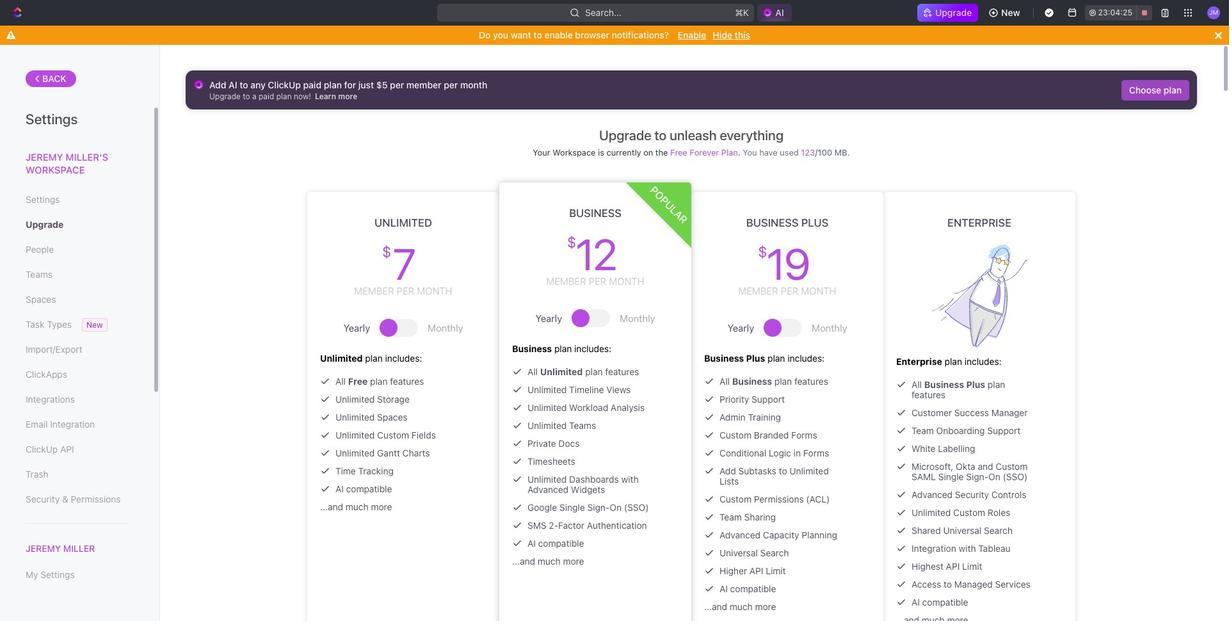 Task type: vqa. For each thing, say whether or not it's contained in the screenshot.
topmost 'CLICKUP'
yes



Task type: describe. For each thing, give the bounding box(es) containing it.
plan left now!
[[277, 92, 292, 101]]

labelling
[[939, 443, 976, 454]]

more down tracking
[[371, 502, 392, 512]]

1 horizontal spatial upgrade link
[[918, 4, 979, 22]]

more inside the add ai to any clickup paid plan for just $5 per member per month upgrade to a paid plan now! learn more
[[338, 92, 358, 101]]

1 vertical spatial upgrade link
[[26, 214, 127, 236]]

security & permissions
[[26, 494, 121, 505]]

month for 19
[[802, 285, 837, 297]]

0 horizontal spatial on
[[610, 502, 622, 513]]

a
[[252, 92, 257, 101]]

custom down advanced security controls
[[954, 507, 986, 518]]

timesheets
[[528, 456, 576, 467]]

roles
[[988, 507, 1011, 518]]

2-
[[549, 520, 559, 531]]

all for all business plan features
[[720, 376, 730, 387]]

$ for 12
[[567, 233, 575, 251]]

lists
[[720, 476, 739, 487]]

includes: for business plan includes:
[[575, 343, 612, 354]]

features for all unlimited plan features
[[606, 366, 640, 377]]

yearly for 7
[[344, 322, 370, 333]]

add subtasks to unlimited lists
[[720, 466, 829, 487]]

more down factor
[[563, 556, 585, 567]]

in
[[794, 448, 801, 459]]

people
[[26, 244, 54, 255]]

1 horizontal spatial ...and
[[512, 556, 536, 567]]

docs
[[559, 438, 580, 449]]

custom branded forms
[[720, 430, 818, 441]]

custom down lists
[[720, 494, 752, 505]]

subtasks
[[739, 466, 777, 477]]

branded
[[755, 430, 789, 441]]

custom down admin
[[720, 430, 752, 441]]

advanced capacity planning
[[720, 530, 838, 541]]

unlimited workload analysis
[[528, 402, 645, 413]]

plan
[[722, 147, 739, 158]]

higher
[[720, 566, 748, 577]]

1 vertical spatial forms
[[804, 448, 830, 459]]

unlimited teams
[[528, 420, 597, 431]]

$5
[[377, 79, 388, 90]]

jeremy for jeremy miller's workspace
[[26, 151, 63, 163]]

custom inside microsoft, okta and custom saml single sign-on (sso)
[[996, 461, 1028, 472]]

0 vertical spatial ...and
[[320, 502, 343, 512]]

everything
[[720, 127, 784, 143]]

single inside microsoft, okta and custom saml single sign-on (sso)
[[939, 471, 964, 482]]

add for add subtasks to unlimited lists
[[720, 466, 737, 477]]

2 vertical spatial much
[[730, 602, 753, 612]]

member for 7
[[355, 285, 394, 297]]

learn
[[315, 92, 336, 101]]

unlimited gantt charts
[[336, 448, 430, 459]]

priority support
[[720, 394, 785, 405]]

services
[[996, 579, 1031, 590]]

includes: for enterprise plan includes:
[[965, 356, 1002, 367]]

all for all business plus plan features
[[912, 379, 923, 390]]

storage
[[377, 394, 410, 405]]

2 vertical spatial settings
[[41, 570, 75, 581]]

0 horizontal spatial single
[[560, 502, 585, 513]]

miller's
[[66, 151, 108, 163]]

plus for business plus plan includes:
[[747, 353, 766, 364]]

managed
[[955, 579, 993, 590]]

plan up all unlimited plan features
[[555, 343, 572, 354]]

ai down sms
[[528, 538, 536, 549]]

enable
[[678, 29, 707, 40]]

to left a
[[243, 92, 250, 101]]

just
[[359, 79, 374, 90]]

0 vertical spatial ...and much more
[[320, 502, 392, 512]]

trash
[[26, 469, 49, 480]]

spaces inside spaces link
[[26, 294, 56, 305]]

choose
[[1130, 84, 1162, 95]]

import/export link
[[26, 339, 127, 361]]

this
[[735, 29, 751, 40]]

features inside all business plus plan features
[[912, 389, 946, 400]]

advanced inside unlimited dashboards with advanced widgets
[[528, 484, 569, 495]]

unlimited for unlimited spaces
[[336, 412, 375, 423]]

unlimited for unlimited custom fields
[[336, 430, 375, 441]]

all for all free plan features
[[336, 376, 346, 387]]

1 vertical spatial free
[[348, 376, 368, 387]]

new inside settings element
[[86, 320, 103, 330]]

workspace inside "upgrade to unleash everything your workspace is currently on the free forever plan . you have used 123 /100 mb."
[[553, 147, 596, 158]]

any
[[251, 79, 266, 90]]

1 horizontal spatial support
[[988, 425, 1021, 436]]

workload
[[570, 402, 609, 413]]

unlimited dashboards with advanced widgets
[[528, 474, 639, 495]]

1 vertical spatial with
[[959, 543, 977, 554]]

more down higher api limit
[[756, 602, 777, 612]]

unlimited for unlimited
[[375, 217, 432, 229]]

unlimited for unlimited storage
[[336, 394, 375, 405]]

controls
[[992, 489, 1027, 500]]

new button
[[984, 3, 1029, 23]]

enable
[[545, 29, 573, 40]]

sign- inside microsoft, okta and custom saml single sign-on (sso)
[[967, 471, 989, 482]]

plan up learn
[[324, 79, 342, 90]]

hide
[[713, 29, 733, 40]]

admin training
[[720, 412, 782, 423]]

business plus
[[747, 217, 829, 229]]

private docs
[[528, 438, 580, 449]]

23:04:25 button
[[1086, 5, 1153, 20]]

analysis
[[611, 402, 645, 413]]

all business plan features
[[720, 376, 829, 387]]

authentication
[[587, 520, 647, 531]]

$ 7 member per month
[[355, 238, 453, 297]]

used
[[780, 147, 799, 158]]

have
[[760, 147, 778, 158]]

member for 12
[[547, 275, 587, 287]]

api for highest
[[947, 561, 960, 572]]

compatible down "access"
[[923, 597, 969, 608]]

api for clickup
[[60, 444, 74, 455]]

ai down higher
[[720, 584, 728, 594]]

ai compatible down time tracking
[[336, 484, 392, 495]]

1 vertical spatial (sso)
[[624, 502, 649, 513]]

universal search
[[720, 548, 790, 559]]

unlimited for unlimited custom roles
[[912, 507, 952, 518]]

upgrade inside the add ai to any clickup paid plan for just $5 per member per month upgrade to a paid plan now! learn more
[[209, 92, 241, 101]]

highest
[[912, 561, 944, 572]]

to down the "highest api limit"
[[944, 579, 953, 590]]

to inside "upgrade to unleash everything your workspace is currently on the free forever plan . you have used 123 /100 mb."
[[655, 127, 667, 143]]

shared universal search
[[912, 525, 1013, 536]]

0 horizontal spatial sign-
[[588, 502, 610, 513]]

mb.
[[835, 147, 851, 158]]

integration inside settings element
[[50, 419, 95, 430]]

1 horizontal spatial spaces
[[377, 412, 408, 423]]

custom permissions (acl)
[[720, 494, 830, 505]]

to left the any on the top left of the page
[[240, 79, 248, 90]]

1 vertical spatial ...and much more
[[512, 556, 585, 567]]

plus inside all business plus plan features
[[967, 379, 986, 390]]

types
[[47, 319, 72, 330]]

/100
[[816, 147, 833, 158]]

clickup inside clickup api link
[[26, 444, 58, 455]]

charts
[[403, 448, 430, 459]]

0 vertical spatial settings
[[26, 111, 78, 127]]

teams link
[[26, 264, 127, 286]]

search...
[[586, 7, 622, 18]]

onboarding
[[937, 425, 986, 436]]

plan inside all business plus plan features
[[988, 379, 1006, 390]]

manager
[[992, 407, 1029, 418]]

ai compatible down higher api limit
[[720, 584, 777, 594]]

integrations
[[26, 394, 75, 405]]

1 horizontal spatial universal
[[944, 525, 982, 536]]

team for team sharing
[[720, 512, 742, 523]]

month for 7
[[417, 285, 453, 297]]

all free plan features
[[336, 376, 424, 387]]

browser
[[576, 29, 610, 40]]

settings link
[[26, 189, 127, 211]]

plan up 'unlimited storage'
[[370, 376, 388, 387]]

plus for business plus
[[802, 217, 829, 229]]

$ 12 member per month
[[547, 228, 645, 287]]

success
[[955, 407, 990, 418]]

plan up 'all free plan features'
[[365, 353, 383, 364]]

ai inside the add ai to any clickup paid plan for just $5 per member per month upgrade to a paid plan now! learn more
[[229, 79, 237, 90]]

google
[[528, 502, 557, 513]]

.
[[739, 147, 741, 158]]

team sharing
[[720, 512, 776, 523]]

1 vertical spatial search
[[761, 548, 790, 559]]

task types
[[26, 319, 72, 330]]

enterprise image
[[933, 245, 1028, 347]]

0 vertical spatial paid
[[303, 79, 322, 90]]

&
[[62, 494, 68, 505]]

and
[[979, 461, 994, 472]]

business up priority support at the right bottom
[[733, 376, 773, 387]]

now!
[[294, 92, 311, 101]]

unlimited for unlimited teams
[[528, 420, 567, 431]]

team onboarding support
[[912, 425, 1021, 436]]

1 horizontal spatial teams
[[570, 420, 597, 431]]

widgets
[[571, 484, 606, 495]]

features for all business plan features
[[795, 376, 829, 387]]

spaces link
[[26, 289, 127, 311]]

sms
[[528, 520, 547, 531]]

plan up "all business plan features"
[[768, 353, 786, 364]]

free inside "upgrade to unleash everything your workspace is currently on the free forever plan . you have used 123 /100 mb."
[[671, 147, 688, 158]]

ai compatible down 2-
[[528, 538, 585, 549]]

clickapps
[[26, 369, 67, 380]]

1 horizontal spatial yearly
[[536, 312, 563, 324]]

unlimited spaces
[[336, 412, 408, 423]]

plan down business plus plan includes: at the right bottom of page
[[775, 376, 793, 387]]

workspace inside jeremy miller's workspace
[[26, 164, 85, 175]]

0 horizontal spatial paid
[[259, 92, 274, 101]]



Task type: locate. For each thing, give the bounding box(es) containing it.
to inside add subtasks to unlimited lists
[[779, 466, 788, 477]]

1 horizontal spatial sign-
[[967, 471, 989, 482]]

$ left 12
[[567, 233, 575, 251]]

limit up the access to managed services
[[963, 561, 983, 572]]

unlimited inside add subtasks to unlimited lists
[[790, 466, 829, 477]]

permissions right &
[[71, 494, 121, 505]]

all down business plan includes:
[[528, 366, 538, 377]]

1 vertical spatial teams
[[570, 420, 597, 431]]

upgrade left new button
[[936, 7, 973, 18]]

add down conditional
[[720, 466, 737, 477]]

api for higher
[[750, 566, 764, 577]]

1 horizontal spatial (sso)
[[1004, 471, 1028, 482]]

0 vertical spatial sign-
[[967, 471, 989, 482]]

...and much more down higher
[[705, 602, 777, 612]]

0 horizontal spatial security
[[26, 494, 60, 505]]

add inside add subtasks to unlimited lists
[[720, 466, 737, 477]]

limit for higher api limit
[[766, 566, 786, 577]]

features up views
[[606, 366, 640, 377]]

0 vertical spatial enterprise
[[948, 217, 1012, 229]]

plan up timeline
[[586, 366, 603, 377]]

2 horizontal spatial plus
[[967, 379, 986, 390]]

api inside clickup api link
[[60, 444, 74, 455]]

0 horizontal spatial limit
[[766, 566, 786, 577]]

enterprise for enterprise plan includes:
[[897, 356, 943, 367]]

1 vertical spatial settings
[[26, 194, 60, 205]]

my settings
[[26, 570, 75, 581]]

people link
[[26, 239, 127, 261]]

1 vertical spatial plus
[[747, 353, 766, 364]]

$ for 7
[[382, 243, 389, 261]]

popular
[[649, 184, 690, 226]]

ai right ⌘k
[[776, 7, 785, 18]]

per inside $ 19 member per month
[[781, 285, 799, 297]]

sms 2-factor authentication
[[528, 520, 647, 531]]

email integration
[[26, 419, 95, 430]]

capacity
[[764, 530, 800, 541]]

search down roles
[[985, 525, 1013, 536]]

1 horizontal spatial limit
[[963, 561, 983, 572]]

1 horizontal spatial clickup
[[268, 79, 301, 90]]

sign- up advanced security controls
[[967, 471, 989, 482]]

$ left "7"
[[382, 243, 389, 261]]

want
[[511, 29, 532, 40]]

do you want to enable browser notifications? enable hide this
[[479, 29, 751, 40]]

advanced down saml
[[912, 489, 953, 500]]

customer success manager
[[912, 407, 1029, 418]]

monthly for 7
[[428, 322, 463, 333]]

0 vertical spatial team
[[912, 425, 935, 436]]

0 horizontal spatial support
[[752, 394, 785, 405]]

1 horizontal spatial security
[[956, 489, 990, 500]]

month inside $ 12 member per month
[[609, 275, 645, 287]]

upgrade to unleash everything your workspace is currently on the free forever plan . you have used 123 /100 mb.
[[533, 127, 851, 158]]

compatible down time tracking
[[346, 484, 392, 495]]

on
[[989, 471, 1001, 482], [610, 502, 622, 513]]

0 horizontal spatial ...and much more
[[320, 502, 392, 512]]

23:04:25
[[1099, 8, 1133, 17]]

...and down time
[[320, 502, 343, 512]]

monthly for 19
[[812, 322, 848, 333]]

business for business plus
[[747, 217, 799, 229]]

jeremy up my settings
[[26, 543, 61, 554]]

teams down unlimited workload analysis
[[570, 420, 597, 431]]

you
[[493, 29, 509, 40]]

email
[[26, 419, 48, 430]]

email integration link
[[26, 414, 127, 436]]

$ inside $ 19 member per month
[[759, 243, 766, 261]]

0 horizontal spatial $
[[382, 243, 389, 261]]

includes: up all unlimited plan features
[[575, 343, 612, 354]]

1 horizontal spatial free
[[671, 147, 688, 158]]

free
[[671, 147, 688, 158], [348, 376, 368, 387]]

settings down back link
[[26, 111, 78, 127]]

to
[[534, 29, 542, 40], [240, 79, 248, 90], [243, 92, 250, 101], [655, 127, 667, 143], [779, 466, 788, 477], [944, 579, 953, 590]]

much down 2-
[[538, 556, 561, 567]]

okta
[[957, 461, 976, 472]]

spaces
[[26, 294, 56, 305], [377, 412, 408, 423]]

business for business plus plan includes:
[[705, 353, 745, 364]]

teams down people
[[26, 269, 53, 280]]

1 vertical spatial team
[[720, 512, 742, 523]]

integrations link
[[26, 389, 127, 411]]

upgrade link up people link
[[26, 214, 127, 236]]

much down time tracking
[[346, 502, 369, 512]]

123
[[802, 147, 816, 158]]

0 horizontal spatial teams
[[26, 269, 53, 280]]

upgrade up people
[[26, 219, 64, 230]]

per inside $ 12 member per month
[[589, 275, 607, 287]]

yearly for 19
[[728, 322, 755, 333]]

jeremy for jeremy miller
[[26, 543, 61, 554]]

$ for 19
[[759, 243, 766, 261]]

yearly up business plus plan includes: at the right bottom of page
[[728, 322, 755, 333]]

api down universal search
[[750, 566, 764, 577]]

0 vertical spatial jeremy
[[26, 151, 63, 163]]

customer
[[912, 407, 953, 418]]

0 vertical spatial forms
[[792, 430, 818, 441]]

0 vertical spatial (sso)
[[1004, 471, 1028, 482]]

unlimited for unlimited gantt charts
[[336, 448, 375, 459]]

highest api limit
[[912, 561, 983, 572]]

custom up gantt
[[377, 430, 409, 441]]

2 horizontal spatial ...and
[[705, 602, 728, 612]]

0 horizontal spatial with
[[622, 474, 639, 485]]

saml
[[912, 471, 937, 482]]

⌘k
[[736, 7, 750, 18]]

jeremy miller's workspace
[[26, 151, 108, 175]]

1 horizontal spatial team
[[912, 425, 935, 436]]

member inside "$ 7 member per month"
[[355, 285, 394, 297]]

security inside settings element
[[26, 494, 60, 505]]

upgrade left a
[[209, 92, 241, 101]]

integration
[[50, 419, 95, 430], [912, 543, 957, 554]]

settings right my
[[41, 570, 75, 581]]

with
[[622, 474, 639, 485], [959, 543, 977, 554]]

ai compatible down "access"
[[912, 597, 969, 608]]

settings
[[26, 111, 78, 127], [26, 194, 60, 205], [41, 570, 75, 581]]

0 vertical spatial single
[[939, 471, 964, 482]]

settings element
[[0, 45, 160, 621]]

fields
[[412, 430, 436, 441]]

2 jeremy from the top
[[26, 543, 61, 554]]

0 vertical spatial free
[[671, 147, 688, 158]]

upgrade link
[[918, 4, 979, 22], [26, 214, 127, 236]]

admin
[[720, 412, 746, 423]]

(sso) up controls
[[1004, 471, 1028, 482]]

support up training
[[752, 394, 785, 405]]

clickapps link
[[26, 364, 127, 386]]

jeremy inside jeremy miller's workspace
[[26, 151, 63, 163]]

workspace left is
[[553, 147, 596, 158]]

is
[[598, 147, 605, 158]]

free up 'unlimited storage'
[[348, 376, 368, 387]]

0 horizontal spatial ...and
[[320, 502, 343, 512]]

single up factor
[[560, 502, 585, 513]]

per for 12
[[589, 275, 607, 287]]

compatible down higher api limit
[[731, 584, 777, 594]]

team for team onboarding support
[[912, 425, 935, 436]]

upgrade link left new button
[[918, 4, 979, 22]]

(sso) inside microsoft, okta and custom saml single sign-on (sso)
[[1004, 471, 1028, 482]]

0 horizontal spatial much
[[346, 502, 369, 512]]

add for add ai to any clickup paid plan for just $5 per member per month upgrade to a paid plan now! learn more
[[209, 79, 226, 90]]

0 vertical spatial on
[[989, 471, 1001, 482]]

the
[[656, 147, 668, 158]]

2 horizontal spatial $
[[759, 243, 766, 261]]

1 horizontal spatial search
[[985, 525, 1013, 536]]

much
[[346, 502, 369, 512], [538, 556, 561, 567], [730, 602, 753, 612]]

member inside the add ai to any clickup paid plan for just $5 per member per month upgrade to a paid plan now! learn more
[[407, 79, 442, 90]]

advanced for advanced security controls
[[912, 489, 953, 500]]

all unlimited plan features
[[528, 366, 640, 377]]

1 horizontal spatial advanced
[[720, 530, 761, 541]]

0 vertical spatial search
[[985, 525, 1013, 536]]

sharing
[[745, 512, 776, 523]]

unlimited for unlimited plan includes:
[[320, 353, 363, 364]]

1 vertical spatial ...and
[[512, 556, 536, 567]]

0 vertical spatial much
[[346, 502, 369, 512]]

unlimited inside unlimited dashboards with advanced widgets
[[528, 474, 567, 485]]

1 horizontal spatial new
[[1002, 7, 1021, 18]]

single up advanced security controls
[[939, 471, 964, 482]]

1 horizontal spatial workspace
[[553, 147, 596, 158]]

paid right a
[[259, 92, 274, 101]]

business inside all business plus plan features
[[925, 379, 965, 390]]

more
[[338, 92, 358, 101], [371, 502, 392, 512], [563, 556, 585, 567], [756, 602, 777, 612]]

0 horizontal spatial plus
[[747, 353, 766, 364]]

to right want
[[534, 29, 542, 40]]

single
[[939, 471, 964, 482], [560, 502, 585, 513]]

much down higher
[[730, 602, 753, 612]]

0 horizontal spatial spaces
[[26, 294, 56, 305]]

plan right choose
[[1165, 84, 1183, 95]]

2 permissions from the left
[[755, 494, 804, 505]]

settings down jeremy miller's workspace
[[26, 194, 60, 205]]

2 horizontal spatial yearly
[[728, 322, 755, 333]]

1 vertical spatial enterprise
[[897, 356, 943, 367]]

integration down integrations link
[[50, 419, 95, 430]]

on inside microsoft, okta and custom saml single sign-on (sso)
[[989, 471, 1001, 482]]

unlimited for unlimited dashboards with advanced widgets
[[528, 474, 567, 485]]

task
[[26, 319, 45, 330]]

$ inside "$ 7 member per month"
[[382, 243, 389, 261]]

google single sign-on (sso)
[[528, 502, 649, 513]]

0 horizontal spatial workspace
[[26, 164, 85, 175]]

features up customer
[[912, 389, 946, 400]]

0 horizontal spatial free
[[348, 376, 368, 387]]

advanced down team sharing
[[720, 530, 761, 541]]

limit for highest api limit
[[963, 561, 983, 572]]

member for 19
[[739, 285, 779, 297]]

clickup api
[[26, 444, 74, 455]]

time
[[336, 466, 356, 477]]

1 horizontal spatial ...and much more
[[512, 556, 585, 567]]

planning
[[802, 530, 838, 541]]

0 vertical spatial teams
[[26, 269, 53, 280]]

plus up "all business plan features"
[[747, 353, 766, 364]]

custom right the and
[[996, 461, 1028, 472]]

(acl)
[[807, 494, 830, 505]]

plus up success
[[967, 379, 986, 390]]

member inside $ 19 member per month
[[739, 285, 779, 297]]

2 horizontal spatial ...and much more
[[705, 602, 777, 612]]

0 horizontal spatial monthly
[[428, 322, 463, 333]]

business up all unlimited plan features
[[512, 343, 552, 354]]

$ left "19"
[[759, 243, 766, 261]]

1 horizontal spatial with
[[959, 543, 977, 554]]

white
[[912, 443, 936, 454]]

1 vertical spatial universal
[[720, 548, 758, 559]]

...and down higher
[[705, 602, 728, 612]]

1 horizontal spatial monthly
[[620, 312, 656, 324]]

1 vertical spatial add
[[720, 466, 737, 477]]

upgrade inside settings element
[[26, 219, 64, 230]]

universal up integration with tableau at the right of page
[[944, 525, 982, 536]]

2 vertical spatial ...and much more
[[705, 602, 777, 612]]

ai down time
[[336, 484, 344, 495]]

features down business plus plan includes: at the right bottom of page
[[795, 376, 829, 387]]

0 vertical spatial with
[[622, 474, 639, 485]]

19
[[767, 238, 809, 289]]

choose plan
[[1130, 84, 1183, 95]]

0 vertical spatial upgrade link
[[918, 4, 979, 22]]

you
[[743, 147, 758, 158]]

features up storage
[[390, 376, 424, 387]]

workspace down miller's
[[26, 164, 85, 175]]

1 horizontal spatial integration
[[912, 543, 957, 554]]

1 vertical spatial new
[[86, 320, 103, 330]]

add left the any on the top left of the page
[[209, 79, 226, 90]]

1 vertical spatial workspace
[[26, 164, 85, 175]]

1 vertical spatial spaces
[[377, 412, 408, 423]]

enterprise for enterprise
[[948, 217, 1012, 229]]

teams inside "link"
[[26, 269, 53, 280]]

plan up "manager"
[[988, 379, 1006, 390]]

per for 7
[[397, 285, 415, 297]]

all for all unlimited plan features
[[528, 366, 538, 377]]

workspace
[[553, 147, 596, 158], [26, 164, 85, 175]]

1 vertical spatial integration
[[912, 543, 957, 554]]

1 horizontal spatial permissions
[[755, 494, 804, 505]]

with inside unlimited dashboards with advanced widgets
[[622, 474, 639, 485]]

to down logic
[[779, 466, 788, 477]]

conditional logic in forms
[[720, 448, 830, 459]]

api down email integration
[[60, 444, 74, 455]]

unlimited timeline views
[[528, 384, 631, 395]]

limit down universal search
[[766, 566, 786, 577]]

1 vertical spatial clickup
[[26, 444, 58, 455]]

ai left the any on the top left of the page
[[229, 79, 237, 90]]

on
[[644, 147, 654, 158]]

business up "19"
[[747, 217, 799, 229]]

member inside $ 12 member per month
[[547, 275, 587, 287]]

per inside "$ 7 member per month"
[[397, 285, 415, 297]]

advanced security controls
[[912, 489, 1027, 500]]

month inside the add ai to any clickup paid plan for just $5 per member per month upgrade to a paid plan now! learn more
[[461, 79, 488, 90]]

on up authentication
[[610, 502, 622, 513]]

1 jeremy from the top
[[26, 151, 63, 163]]

1 horizontal spatial single
[[939, 471, 964, 482]]

1 horizontal spatial enterprise
[[948, 217, 1012, 229]]

forms up in
[[792, 430, 818, 441]]

on up controls
[[989, 471, 1001, 482]]

ai down "access"
[[912, 597, 921, 608]]

advanced
[[528, 484, 569, 495], [912, 489, 953, 500], [720, 530, 761, 541]]

includes: up "all business plan features"
[[788, 353, 825, 364]]

plan up all business plus plan features
[[945, 356, 963, 367]]

features
[[606, 366, 640, 377], [390, 376, 424, 387], [795, 376, 829, 387], [912, 389, 946, 400]]

forms right in
[[804, 448, 830, 459]]

all inside all business plus plan features
[[912, 379, 923, 390]]

12
[[576, 228, 616, 279]]

yearly up unlimited plan includes:
[[344, 322, 370, 333]]

training
[[749, 412, 782, 423]]

1 permissions from the left
[[71, 494, 121, 505]]

features for all free plan features
[[390, 376, 424, 387]]

with right dashboards
[[622, 474, 639, 485]]

1 horizontal spatial much
[[538, 556, 561, 567]]

access to managed services
[[912, 579, 1031, 590]]

month inside "$ 7 member per month"
[[417, 285, 453, 297]]

2 horizontal spatial advanced
[[912, 489, 953, 500]]

new inside button
[[1002, 7, 1021, 18]]

search down advanced capacity planning
[[761, 548, 790, 559]]

1 vertical spatial on
[[610, 502, 622, 513]]

paid
[[303, 79, 322, 90], [259, 92, 274, 101]]

ai inside button
[[776, 7, 785, 18]]

2 vertical spatial plus
[[967, 379, 986, 390]]

0 vertical spatial universal
[[944, 525, 982, 536]]

2 vertical spatial ...and
[[705, 602, 728, 612]]

clickup inside the add ai to any clickup paid plan for just $5 per member per month upgrade to a paid plan now! learn more
[[268, 79, 301, 90]]

per for 19
[[781, 285, 799, 297]]

compatible down 2-
[[539, 538, 585, 549]]

forever
[[690, 147, 720, 158]]

unlimited for unlimited timeline views
[[528, 384, 567, 395]]

1 horizontal spatial api
[[750, 566, 764, 577]]

business up the priority
[[705, 353, 745, 364]]

new
[[1002, 7, 1021, 18], [86, 320, 103, 330]]

monthly
[[620, 312, 656, 324], [428, 322, 463, 333], [812, 322, 848, 333]]

1 horizontal spatial on
[[989, 471, 1001, 482]]

...and
[[320, 502, 343, 512], [512, 556, 536, 567], [705, 602, 728, 612]]

0 vertical spatial support
[[752, 394, 785, 405]]

upgrade up the currently
[[600, 127, 652, 143]]

...and much more down 2-
[[512, 556, 585, 567]]

add
[[209, 79, 226, 90], [720, 466, 737, 477]]

month for 12
[[609, 275, 645, 287]]

0 vertical spatial integration
[[50, 419, 95, 430]]

spaces down storage
[[377, 412, 408, 423]]

permissions down add subtasks to unlimited lists
[[755, 494, 804, 505]]

0 horizontal spatial (sso)
[[624, 502, 649, 513]]

priority
[[720, 394, 750, 405]]

dashboards
[[570, 474, 619, 485]]

upgrade inside "upgrade to unleash everything your workspace is currently on the free forever plan . you have used 123 /100 mb."
[[600, 127, 652, 143]]

0 vertical spatial add
[[209, 79, 226, 90]]

1 vertical spatial much
[[538, 556, 561, 567]]

add inside the add ai to any clickup paid plan for just $5 per member per month upgrade to a paid plan now! learn more
[[209, 79, 226, 90]]

0 vertical spatial workspace
[[553, 147, 596, 158]]

more down for in the top left of the page
[[338, 92, 358, 101]]

business for business plan includes:
[[512, 343, 552, 354]]

0 vertical spatial plus
[[802, 217, 829, 229]]

0 horizontal spatial search
[[761, 548, 790, 559]]

includes: up 'all free plan features'
[[385, 353, 422, 364]]

with down shared universal search at the bottom
[[959, 543, 977, 554]]

2 horizontal spatial much
[[730, 602, 753, 612]]

do
[[479, 29, 491, 40]]

$ inside $ 12 member per month
[[567, 233, 575, 251]]

unlimited plan includes:
[[320, 353, 422, 364]]

paid up now!
[[303, 79, 322, 90]]

jm button
[[1204, 3, 1225, 23]]

jeremy miller
[[26, 543, 95, 554]]

includes: for unlimited plan includes:
[[385, 353, 422, 364]]

unlimited for unlimited workload analysis
[[528, 402, 567, 413]]

0 horizontal spatial universal
[[720, 548, 758, 559]]

my
[[26, 570, 38, 581]]

...and much more down time tracking
[[320, 502, 392, 512]]

1 horizontal spatial paid
[[303, 79, 322, 90]]

1 vertical spatial paid
[[259, 92, 274, 101]]

permissions inside security & permissions link
[[71, 494, 121, 505]]

2 horizontal spatial api
[[947, 561, 960, 572]]

month inside $ 19 member per month
[[802, 285, 837, 297]]

integration with tableau
[[912, 543, 1011, 554]]

month
[[461, 79, 488, 90], [609, 275, 645, 287], [417, 285, 453, 297], [802, 285, 837, 297]]

free right the
[[671, 147, 688, 158]]

trash link
[[26, 464, 127, 486]]

business for business
[[570, 207, 622, 220]]

advanced for advanced capacity planning
[[720, 530, 761, 541]]



